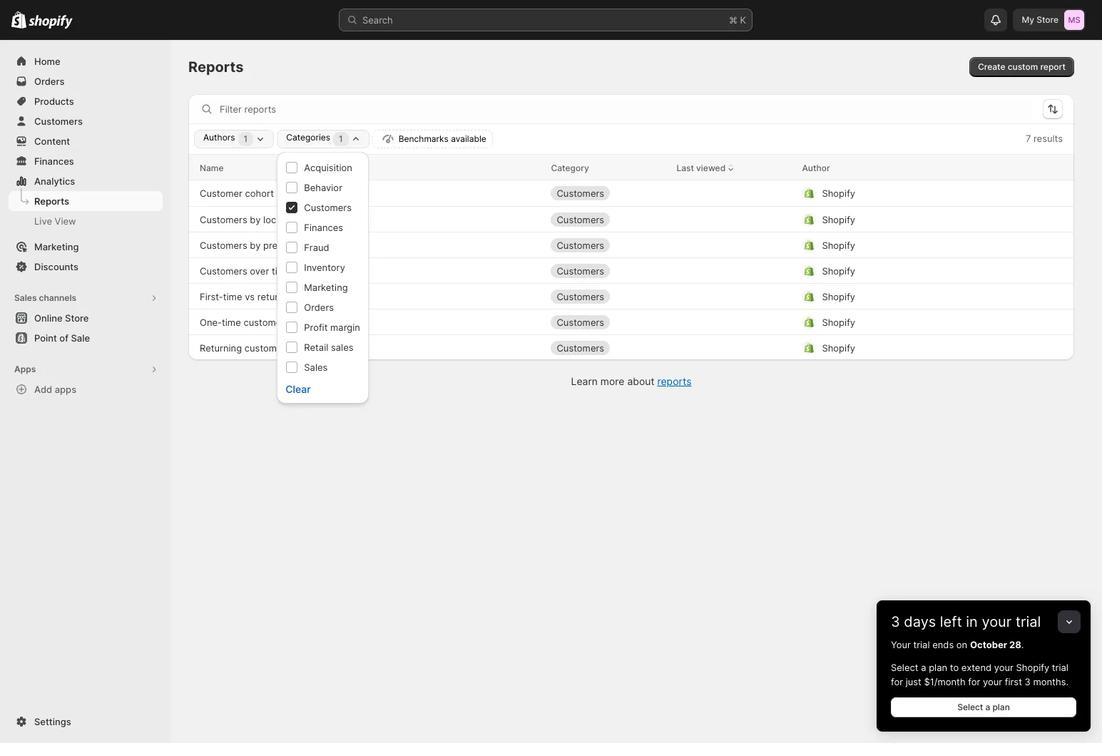 Task type: locate. For each thing, give the bounding box(es) containing it.
analytics link
[[9, 171, 163, 191]]

1 vertical spatial a
[[986, 702, 991, 713]]

search
[[363, 14, 393, 26]]

1 horizontal spatial orders
[[304, 302, 334, 313]]

reports up authors
[[188, 59, 244, 76]]

for left 'just'
[[891, 677, 904, 688]]

Filter reports text field
[[220, 98, 1032, 121]]

benchmarks available
[[399, 133, 487, 144]]

shopify for customers
[[822, 317, 856, 328]]

0 vertical spatial by
[[250, 214, 261, 225]]

2 1 from the left
[[339, 133, 343, 144]]

plan down the first
[[993, 702, 1010, 713]]

3 customers cell from the top
[[551, 234, 665, 257]]

1 vertical spatial select
[[958, 702, 984, 713]]

shopify image
[[11, 11, 27, 29]]

clear button
[[286, 383, 311, 395]]

6 shopify cell from the top
[[802, 311, 1029, 334]]

row containing name
[[188, 155, 1075, 181]]

predicted
[[263, 239, 305, 251]]

behavior
[[304, 182, 343, 193]]

trial inside select a plan to extend your shopify trial for just $1/month for your first 3 months.
[[1053, 662, 1069, 674]]

add
[[34, 384, 52, 395]]

a for select a plan to extend your shopify trial for just $1/month for your first 3 months.
[[921, 662, 927, 674]]

profit
[[304, 322, 328, 333]]

1 horizontal spatial select
[[958, 702, 984, 713]]

marketing down the inventory
[[304, 282, 348, 293]]

shopify for time
[[822, 265, 856, 277]]

2 horizontal spatial trial
[[1053, 662, 1069, 674]]

4 shopify cell from the top
[[802, 259, 1029, 282]]

1 row from the top
[[188, 155, 1075, 181]]

5 row from the top
[[188, 258, 1075, 283]]

1 horizontal spatial for
[[969, 677, 981, 688]]

1 horizontal spatial trial
[[1016, 614, 1041, 631]]

store for online store
[[65, 313, 89, 324]]

time inside 'link'
[[222, 317, 241, 328]]

4 row from the top
[[188, 232, 1075, 258]]

shopify cell for time
[[802, 259, 1029, 282]]

sales
[[14, 293, 37, 303], [304, 362, 328, 373]]

content
[[34, 136, 70, 147]]

2 vertical spatial time
[[222, 317, 241, 328]]

finances up the analytics
[[34, 156, 74, 167]]

first-
[[200, 291, 223, 302]]

0 horizontal spatial sales
[[14, 293, 37, 303]]

1 1 from the left
[[244, 133, 248, 144]]

shopify cell for analysis
[[802, 182, 1029, 205]]

customers inside 'link'
[[244, 317, 290, 328]]

time up returning
[[222, 317, 241, 328]]

channels
[[39, 293, 76, 303]]

time for customers
[[222, 317, 241, 328]]

sales down retail
[[304, 362, 328, 373]]

reports
[[658, 375, 692, 388]]

trial up . on the right of the page
[[1016, 614, 1041, 631]]

customers down returning
[[244, 317, 290, 328]]

content link
[[9, 131, 163, 151]]

create
[[978, 61, 1006, 72]]

results
[[1034, 133, 1063, 144]]

name button
[[200, 161, 224, 175]]

0 vertical spatial store
[[1037, 14, 1059, 25]]

0 vertical spatial your
[[982, 614, 1012, 631]]

3 row from the top
[[188, 206, 1075, 232]]

store right my
[[1037, 14, 1059, 25]]

your
[[891, 639, 911, 651]]

2 by from the top
[[250, 239, 261, 251]]

report
[[1041, 61, 1066, 72]]

my store image
[[1065, 10, 1085, 30]]

0 vertical spatial sales
[[14, 293, 37, 303]]

5 customers cell from the top
[[551, 285, 665, 308]]

customers
[[34, 116, 83, 127], [557, 188, 605, 199], [304, 202, 352, 213], [200, 214, 247, 225], [557, 214, 605, 225], [200, 239, 247, 251], [557, 239, 605, 251], [200, 265, 247, 277], [557, 265, 605, 277], [557, 291, 605, 302], [557, 317, 605, 328], [557, 342, 605, 354]]

select for select a plan
[[958, 702, 984, 713]]

view
[[55, 216, 76, 227]]

apps button
[[9, 360, 163, 380]]

3 shopify cell from the top
[[802, 234, 1029, 257]]

2 customers cell from the top
[[551, 208, 665, 231]]

your left the first
[[983, 677, 1003, 688]]

my store
[[1022, 14, 1059, 25]]

for
[[891, 677, 904, 688], [969, 677, 981, 688]]

a
[[921, 662, 927, 674], [986, 702, 991, 713]]

0 vertical spatial trial
[[1016, 614, 1041, 631]]

0 vertical spatial plan
[[929, 662, 948, 674]]

spend
[[308, 239, 335, 251]]

2 shopify cell from the top
[[802, 208, 1029, 231]]

shopify for predicted
[[822, 239, 856, 251]]

0 horizontal spatial finances
[[34, 156, 74, 167]]

a inside select a plan to extend your shopify trial for just $1/month for your first 3 months.
[[921, 662, 927, 674]]

by up over
[[250, 239, 261, 251]]

store inside button
[[65, 313, 89, 324]]

1 horizontal spatial 3
[[1025, 677, 1031, 688]]

0 horizontal spatial 1
[[244, 133, 248, 144]]

0 vertical spatial 3
[[891, 614, 900, 631]]

of
[[59, 333, 68, 344]]

1 by from the top
[[250, 214, 261, 225]]

row containing one-time customers
[[188, 309, 1075, 335]]

for down extend
[[969, 677, 981, 688]]

reports down the analytics
[[34, 196, 69, 207]]

sale
[[71, 333, 90, 344]]

discounts
[[34, 261, 78, 273]]

1 horizontal spatial plan
[[993, 702, 1010, 713]]

⌘
[[729, 14, 738, 26]]

store up 'sale'
[[65, 313, 89, 324]]

create custom report button
[[970, 57, 1075, 77]]

1 horizontal spatial sales
[[304, 362, 328, 373]]

your inside dropdown button
[[982, 614, 1012, 631]]

0 horizontal spatial a
[[921, 662, 927, 674]]

1 up acquisition
[[339, 133, 343, 144]]

0 horizontal spatial 3
[[891, 614, 900, 631]]

by left location on the top
[[250, 214, 261, 225]]

discounts link
[[9, 257, 163, 277]]

7 shopify cell from the top
[[802, 336, 1029, 359]]

sales up margin
[[344, 291, 366, 302]]

shopify
[[822, 188, 856, 199], [822, 214, 856, 225], [822, 239, 856, 251], [822, 265, 856, 277], [822, 291, 856, 302], [822, 317, 856, 328], [822, 342, 856, 354], [1017, 662, 1050, 674]]

plan inside select a plan to extend your shopify trial for just $1/month for your first 3 months.
[[929, 662, 948, 674]]

select down select a plan to extend your shopify trial for just $1/month for your first 3 months.
[[958, 702, 984, 713]]

1 horizontal spatial marketing
[[304, 282, 348, 293]]

point of sale link
[[9, 328, 163, 348]]

0 vertical spatial a
[[921, 662, 927, 674]]

1 right authors
[[244, 133, 248, 144]]

orders up profit
[[304, 302, 334, 313]]

customer cohort analysis link
[[200, 186, 312, 201]]

0 vertical spatial time
[[272, 265, 291, 277]]

1
[[244, 133, 248, 144], [339, 133, 343, 144]]

1 shopify cell from the top
[[802, 182, 1029, 205]]

time left vs
[[223, 291, 242, 302]]

settings link
[[9, 712, 163, 732]]

sales channels button
[[9, 288, 163, 308]]

inventory
[[304, 262, 345, 273]]

sales for sales
[[304, 362, 328, 373]]

1 vertical spatial time
[[223, 291, 242, 302]]

0 vertical spatial customers
[[244, 317, 290, 328]]

reports
[[188, 59, 244, 76], [34, 196, 69, 207]]

1 for authors
[[244, 133, 248, 144]]

customers by location link
[[200, 212, 298, 227]]

customers down one-time customers 'link'
[[245, 342, 291, 354]]

3 days left in your trial
[[891, 614, 1041, 631]]

0 horizontal spatial reports
[[34, 196, 69, 207]]

1 customers cell from the top
[[551, 182, 665, 205]]

2 vertical spatial trial
[[1053, 662, 1069, 674]]

2 row from the top
[[188, 181, 1075, 206]]

returning customers link
[[200, 341, 291, 355]]

create custom report
[[978, 61, 1066, 72]]

6 row from the top
[[188, 283, 1075, 309]]

finances up spend
[[304, 222, 343, 233]]

row
[[188, 155, 1075, 181], [188, 181, 1075, 206], [188, 206, 1075, 232], [188, 232, 1075, 258], [188, 258, 1075, 283], [188, 283, 1075, 309], [188, 309, 1075, 335], [188, 335, 1075, 360]]

0 vertical spatial select
[[891, 662, 919, 674]]

trial right your
[[914, 639, 930, 651]]

3 inside select a plan to extend your shopify trial for just $1/month for your first 3 months.
[[1025, 677, 1031, 688]]

1 vertical spatial trial
[[914, 639, 930, 651]]

sales for sales channels
[[14, 293, 37, 303]]

apps
[[55, 384, 76, 395]]

0 horizontal spatial store
[[65, 313, 89, 324]]

1 vertical spatial sales
[[304, 362, 328, 373]]

1 vertical spatial 3
[[1025, 677, 1031, 688]]

0 horizontal spatial trial
[[914, 639, 930, 651]]

one-
[[200, 317, 222, 328]]

customers inside "customers by location" link
[[200, 214, 247, 225]]

plan for select a plan
[[993, 702, 1010, 713]]

select up 'just'
[[891, 662, 919, 674]]

select
[[891, 662, 919, 674], [958, 702, 984, 713]]

customers cell for location
[[551, 208, 665, 231]]

months.
[[1034, 677, 1069, 688]]

analysis
[[277, 188, 312, 199]]

shopify cell for vs
[[802, 285, 1029, 308]]

0 vertical spatial orders
[[34, 76, 65, 87]]

trial inside dropdown button
[[1016, 614, 1041, 631]]

marketing up discounts
[[34, 241, 79, 253]]

1 vertical spatial your
[[995, 662, 1014, 674]]

1 horizontal spatial store
[[1037, 14, 1059, 25]]

3 right the first
[[1025, 677, 1031, 688]]

0 vertical spatial finances
[[34, 156, 74, 167]]

category button
[[551, 161, 589, 175]]

6 customers cell from the top
[[551, 311, 665, 334]]

shopify cell
[[802, 182, 1029, 205], [802, 208, 1029, 231], [802, 234, 1029, 257], [802, 259, 1029, 282], [802, 285, 1029, 308], [802, 311, 1029, 334], [802, 336, 1029, 359]]

customer
[[200, 188, 243, 199]]

shopify for location
[[822, 214, 856, 225]]

1 vertical spatial by
[[250, 239, 261, 251]]

3 up your
[[891, 614, 900, 631]]

tier
[[338, 239, 352, 251]]

shopify for analysis
[[822, 188, 856, 199]]

by for location
[[250, 214, 261, 225]]

3 inside dropdown button
[[891, 614, 900, 631]]

clear
[[286, 383, 311, 395]]

select inside select a plan to extend your shopify trial for just $1/month for your first 3 months.
[[891, 662, 919, 674]]

0 horizontal spatial for
[[891, 677, 904, 688]]

returning customers
[[200, 342, 291, 354]]

4 customers cell from the top
[[551, 259, 665, 282]]

1 horizontal spatial a
[[986, 702, 991, 713]]

add apps button
[[9, 380, 163, 400]]

0 horizontal spatial select
[[891, 662, 919, 674]]

learn
[[571, 375, 598, 388]]

shopify image
[[29, 15, 73, 29]]

1 horizontal spatial 1
[[339, 133, 343, 144]]

sales up online
[[14, 293, 37, 303]]

0 horizontal spatial marketing
[[34, 241, 79, 253]]

over
[[250, 265, 269, 277]]

store
[[1037, 14, 1059, 25], [65, 313, 89, 324]]

7 row from the top
[[188, 309, 1075, 335]]

marketing
[[34, 241, 79, 253], [304, 282, 348, 293]]

a up 'just'
[[921, 662, 927, 674]]

plan
[[929, 662, 948, 674], [993, 702, 1010, 713]]

0 vertical spatial reports
[[188, 59, 244, 76]]

2 for from the left
[[969, 677, 981, 688]]

1 vertical spatial reports
[[34, 196, 69, 207]]

customers
[[244, 317, 290, 328], [245, 342, 291, 354]]

customers cell for predicted
[[551, 234, 665, 257]]

customers over time
[[200, 265, 291, 277]]

sales inside button
[[14, 293, 37, 303]]

sales down margin
[[331, 342, 354, 353]]

1 vertical spatial plan
[[993, 702, 1010, 713]]

authors
[[203, 132, 235, 143]]

trial up months.
[[1053, 662, 1069, 674]]

customers cell
[[551, 182, 665, 205], [551, 208, 665, 231], [551, 234, 665, 257], [551, 259, 665, 282], [551, 285, 665, 308], [551, 311, 665, 334], [551, 336, 665, 359]]

a down select a plan to extend your shopify trial for just $1/month for your first 3 months.
[[986, 702, 991, 713]]

my
[[1022, 14, 1035, 25]]

plan up $1/month
[[929, 662, 948, 674]]

orders
[[34, 76, 65, 87], [304, 302, 334, 313]]

your up the first
[[995, 662, 1014, 674]]

1 vertical spatial store
[[65, 313, 89, 324]]

customers link
[[9, 111, 163, 131]]

0 horizontal spatial plan
[[929, 662, 948, 674]]

1 horizontal spatial finances
[[304, 222, 343, 233]]

0 horizontal spatial orders
[[34, 76, 65, 87]]

your
[[982, 614, 1012, 631], [995, 662, 1014, 674], [983, 677, 1003, 688]]

orders down home
[[34, 76, 65, 87]]

8 row from the top
[[188, 335, 1075, 360]]

select a plan
[[958, 702, 1010, 713]]

5 shopify cell from the top
[[802, 285, 1029, 308]]

your up october
[[982, 614, 1012, 631]]

time right over
[[272, 265, 291, 277]]

1 for categories
[[339, 133, 343, 144]]

0 vertical spatial sales
[[344, 291, 366, 302]]



Task type: describe. For each thing, give the bounding box(es) containing it.
add apps
[[34, 384, 76, 395]]

author
[[802, 162, 830, 173]]

category
[[551, 162, 589, 173]]

point of sale button
[[0, 328, 171, 348]]

select a plan to extend your shopify trial for just $1/month for your first 3 months.
[[891, 662, 1069, 688]]

available
[[451, 133, 487, 144]]

first-time vs returning customer sales
[[200, 291, 366, 302]]

last
[[677, 162, 694, 173]]

point of sale
[[34, 333, 90, 344]]

reports inside reports link
[[34, 196, 69, 207]]

3 days left in your trial element
[[877, 638, 1091, 732]]

benchmarks available button
[[372, 130, 493, 148]]

customers inside customers link
[[34, 116, 83, 127]]

left
[[941, 614, 963, 631]]

customers by location
[[200, 214, 298, 225]]

0 vertical spatial marketing
[[34, 241, 79, 253]]

time for vs
[[223, 291, 242, 302]]

row containing customer cohort analysis
[[188, 181, 1075, 206]]

1 horizontal spatial reports
[[188, 59, 244, 76]]

name
[[200, 162, 224, 173]]

live view
[[34, 216, 76, 227]]

customers by predicted spend tier link
[[200, 238, 352, 252]]

1 vertical spatial sales
[[331, 342, 354, 353]]

.
[[1022, 639, 1024, 651]]

by for predicted
[[250, 239, 261, 251]]

$1/month
[[925, 677, 966, 688]]

shopify for vs
[[822, 291, 856, 302]]

learn more about reports
[[571, 375, 692, 388]]

to
[[950, 662, 959, 674]]

last viewed
[[677, 162, 726, 173]]

author button
[[802, 161, 830, 175]]

row containing returning customers
[[188, 335, 1075, 360]]

1 vertical spatial marketing
[[304, 282, 348, 293]]

1 vertical spatial orders
[[304, 302, 334, 313]]

online store button
[[0, 308, 171, 328]]

row containing customers by location
[[188, 206, 1075, 232]]

customers inside customers over time link
[[200, 265, 247, 277]]

store for my store
[[1037, 14, 1059, 25]]

sales inside first-time vs returning customer sales link
[[344, 291, 366, 302]]

benchmarks
[[399, 133, 449, 144]]

plan for select a plan to extend your shopify trial for just $1/month for your first 3 months.
[[929, 662, 948, 674]]

customers cell for vs
[[551, 285, 665, 308]]

28
[[1010, 639, 1022, 651]]

first-time vs returning customer sales link
[[200, 289, 366, 304]]

1 for from the left
[[891, 677, 904, 688]]

shopify cell for customers
[[802, 311, 1029, 334]]

home
[[34, 56, 60, 67]]

7 results
[[1026, 133, 1063, 144]]

products
[[34, 96, 74, 107]]

in
[[967, 614, 978, 631]]

reports link
[[9, 191, 163, 211]]

ends
[[933, 639, 954, 651]]

margin
[[330, 322, 360, 333]]

one-time customers link
[[200, 315, 290, 329]]

one-time customers
[[200, 317, 290, 328]]

customers over time link
[[200, 264, 291, 278]]

just
[[906, 677, 922, 688]]

first
[[1005, 677, 1023, 688]]

7
[[1026, 133, 1031, 144]]

online store
[[34, 313, 89, 324]]

online store link
[[9, 308, 163, 328]]

k
[[740, 14, 747, 26]]

⌘ k
[[729, 14, 747, 26]]

extend
[[962, 662, 992, 674]]

customers by predicted spend tier
[[200, 239, 352, 251]]

your trial ends on october 28 .
[[891, 639, 1024, 651]]

row containing customers by predicted spend tier
[[188, 232, 1075, 258]]

categories
[[286, 132, 330, 143]]

1 vertical spatial finances
[[304, 222, 343, 233]]

live view link
[[9, 211, 163, 231]]

2 vertical spatial your
[[983, 677, 1003, 688]]

more
[[601, 375, 625, 388]]

customer
[[300, 291, 341, 302]]

select a plan link
[[891, 698, 1077, 718]]

home link
[[9, 51, 163, 71]]

viewed
[[697, 162, 726, 173]]

fraud
[[304, 242, 329, 253]]

shopify cell for location
[[802, 208, 1029, 231]]

7 customers cell from the top
[[551, 336, 665, 359]]

returning
[[200, 342, 242, 354]]

orders link
[[9, 71, 163, 91]]

marketing link
[[9, 237, 163, 257]]

last viewed button
[[677, 157, 737, 178]]

a for select a plan
[[986, 702, 991, 713]]

customers cell for customers
[[551, 311, 665, 334]]

row containing first-time vs returning customer sales
[[188, 283, 1075, 309]]

shopify cell for predicted
[[802, 234, 1029, 257]]

analytics
[[34, 176, 75, 187]]

live
[[34, 216, 52, 227]]

row containing customers over time
[[188, 258, 1075, 283]]

settings
[[34, 717, 71, 728]]

customers cell for time
[[551, 259, 665, 282]]

finances link
[[9, 151, 163, 171]]

select for select a plan to extend your shopify trial for just $1/month for your first 3 months.
[[891, 662, 919, 674]]

1 vertical spatial customers
[[245, 342, 291, 354]]

list of reports table
[[188, 155, 1075, 360]]

returning
[[258, 291, 297, 302]]

customers cell for analysis
[[551, 182, 665, 205]]

retail
[[304, 342, 329, 353]]

reports link
[[658, 375, 692, 388]]

products link
[[9, 91, 163, 111]]

shopify inside select a plan to extend your shopify trial for just $1/month for your first 3 months.
[[1017, 662, 1050, 674]]

customers inside customers by predicted spend tier link
[[200, 239, 247, 251]]

cohort
[[245, 188, 274, 199]]

acquisition
[[304, 162, 353, 173]]



Task type: vqa. For each thing, say whether or not it's contained in the screenshot.
'Empty Search Results' image
no



